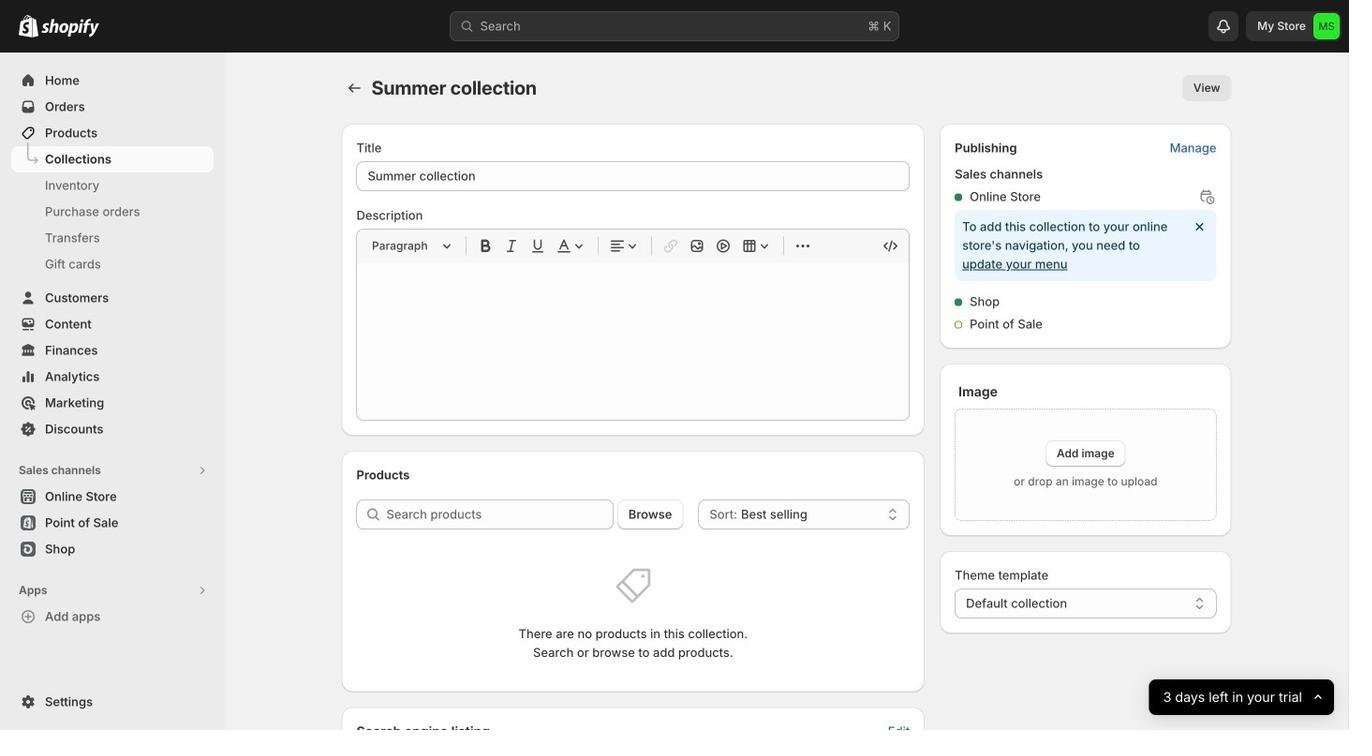 Task type: describe. For each thing, give the bounding box(es) containing it.
my store image
[[1314, 13, 1340, 39]]

e.g. Summer collection, Under $100, Staff picks text field
[[357, 161, 910, 191]]

no products image
[[615, 567, 652, 604]]



Task type: vqa. For each thing, say whether or not it's contained in the screenshot.
Thursday element on the bottom of page
no



Task type: locate. For each thing, give the bounding box(es) containing it.
shopify image
[[41, 19, 99, 37]]

shopify image
[[19, 15, 38, 37]]

status
[[955, 210, 1217, 281]]

Search products text field
[[387, 500, 614, 530]]



